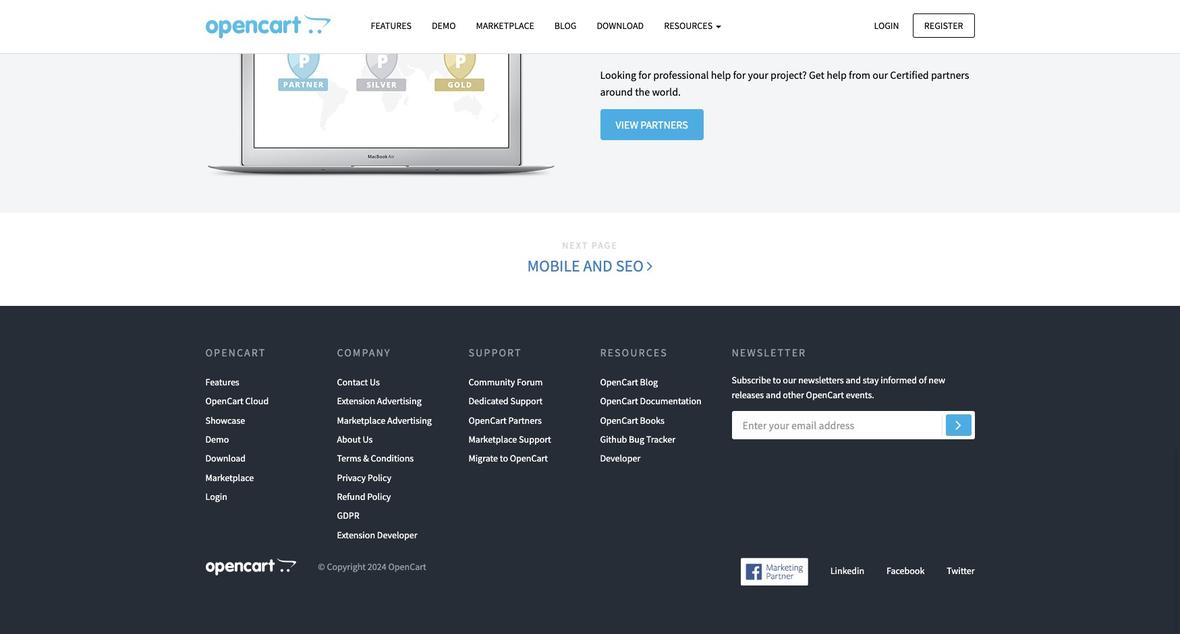 Task type: vqa. For each thing, say whether or not it's contained in the screenshot.
cloud stores image
no



Task type: locate. For each thing, give the bounding box(es) containing it.
and down page on the top right of page
[[583, 255, 613, 276]]

1 vertical spatial partners
[[640, 118, 688, 132]]

and left other
[[766, 389, 781, 402]]

community forum link
[[469, 373, 543, 392]]

policy down privacy policy link
[[367, 491, 391, 503]]

partners down world.
[[640, 118, 688, 132]]

opencart cloud link
[[205, 392, 269, 411]]

demo
[[432, 20, 456, 32], [205, 434, 229, 446]]

Enter your email address text field
[[732, 412, 975, 440]]

advertising inside extension advertising link
[[377, 396, 422, 408]]

0 horizontal spatial marketplace link
[[205, 469, 254, 488]]

opencart
[[205, 346, 266, 359], [600, 376, 638, 389], [806, 389, 844, 402], [205, 396, 243, 408], [600, 396, 638, 408], [469, 415, 507, 427], [600, 415, 638, 427], [510, 453, 548, 465], [388, 561, 426, 574]]

1 vertical spatial extension
[[337, 530, 375, 542]]

advertising down extension advertising link
[[387, 415, 432, 427]]

policy down terms & conditions link
[[368, 472, 391, 484]]

0 vertical spatial extension
[[337, 396, 375, 408]]

0 horizontal spatial demo
[[205, 434, 229, 446]]

opencart down dedicated
[[469, 415, 507, 427]]

2 extension from the top
[[337, 530, 375, 542]]

advertising up the "marketplace advertising"
[[377, 396, 422, 408]]

1 horizontal spatial marketplace link
[[466, 14, 544, 38]]

opencart inside opencart documentation "link"
[[600, 396, 638, 408]]

opencart up showcase
[[205, 396, 243, 408]]

0 horizontal spatial for
[[639, 68, 651, 81]]

0 vertical spatial features link
[[361, 14, 422, 38]]

0 horizontal spatial download link
[[205, 450, 246, 469]]

twitter link
[[947, 565, 975, 578]]

2 for from the left
[[733, 68, 746, 81]]

1 vertical spatial us
[[363, 434, 373, 446]]

partners up looking
[[600, 28, 671, 54]]

1 vertical spatial features
[[205, 376, 239, 389]]

opencart inside "opencart books" link
[[600, 415, 638, 427]]

partners
[[931, 68, 969, 81]]

about us
[[337, 434, 373, 446]]

1 horizontal spatial demo link
[[422, 14, 466, 38]]

to inside 'link'
[[500, 453, 508, 465]]

opencart down the newsletters
[[806, 389, 844, 402]]

partners up marketplace support
[[509, 415, 542, 427]]

features link for opencart cloud
[[205, 373, 239, 392]]

0 horizontal spatial features link
[[205, 373, 239, 392]]

the up your
[[741, 28, 769, 54]]

1 horizontal spatial download
[[597, 20, 644, 32]]

opencart for opencart blog
[[600, 376, 638, 389]]

1 horizontal spatial help
[[827, 68, 847, 81]]

to for migrate
[[500, 453, 508, 465]]

refund policy
[[337, 491, 391, 503]]

dedicated support
[[469, 396, 543, 408]]

opencart documentation
[[600, 396, 702, 408]]

1 horizontal spatial login
[[874, 19, 899, 31]]

0 vertical spatial around
[[675, 28, 737, 54]]

0 horizontal spatial download
[[205, 453, 246, 465]]

us for about us
[[363, 434, 373, 446]]

opencart inside opencart cloud link
[[205, 396, 243, 408]]

conditions
[[371, 453, 414, 465]]

1 horizontal spatial developer
[[600, 453, 641, 465]]

support up migrate to opencart
[[519, 434, 551, 446]]

1 vertical spatial login
[[205, 491, 227, 503]]

opencart up opencart cloud
[[205, 346, 266, 359]]

0 horizontal spatial blog
[[555, 20, 577, 32]]

tracker
[[646, 434, 676, 446]]

login
[[874, 19, 899, 31], [205, 491, 227, 503]]

to inside subscribe to our newsletters and stay informed of new releases and other opencart events.
[[773, 374, 781, 386]]

1 vertical spatial the
[[635, 85, 650, 99]]

for right looking
[[639, 68, 651, 81]]

partners inside "link"
[[509, 415, 542, 427]]

opencart partners link
[[469, 411, 542, 430]]

partners
[[600, 28, 671, 54], [640, 118, 688, 132], [509, 415, 542, 427]]

facebook marketing partner image
[[741, 559, 808, 586]]

mobile and seo
[[527, 255, 647, 276]]

extension for extension advertising
[[337, 396, 375, 408]]

developer link
[[600, 450, 641, 469]]

© copyright 2024 opencart
[[318, 561, 426, 574]]

1 extension from the top
[[337, 396, 375, 408]]

contact
[[337, 376, 368, 389]]

download link up looking
[[587, 14, 654, 38]]

1 vertical spatial to
[[500, 453, 508, 465]]

download link for demo
[[205, 450, 246, 469]]

1 horizontal spatial features
[[371, 20, 412, 32]]

0 horizontal spatial features
[[205, 376, 239, 389]]

0 vertical spatial demo
[[432, 20, 456, 32]]

support inside "dedicated support" 'link'
[[510, 396, 543, 408]]

releases
[[732, 389, 764, 402]]

2 vertical spatial and
[[766, 389, 781, 402]]

to
[[773, 374, 781, 386], [500, 453, 508, 465]]

copyright
[[327, 561, 366, 574]]

gdpr link
[[337, 507, 359, 526]]

support for marketplace
[[519, 434, 551, 446]]

1 vertical spatial policy
[[367, 491, 391, 503]]

1 vertical spatial blog
[[640, 376, 658, 389]]

facebook link
[[887, 565, 925, 578]]

download up looking
[[597, 20, 644, 32]]

1 vertical spatial our
[[783, 374, 796, 386]]

1 horizontal spatial download link
[[587, 14, 654, 38]]

1 horizontal spatial blog
[[640, 376, 658, 389]]

and up events.
[[846, 374, 861, 386]]

looking for professional help for your project? get help from our certified partners around the world.
[[600, 68, 969, 99]]

0 vertical spatial features
[[371, 20, 412, 32]]

0 vertical spatial login
[[874, 19, 899, 31]]

advertising for extension advertising
[[377, 396, 422, 408]]

policy for refund policy
[[367, 491, 391, 503]]

around up professional
[[675, 28, 737, 54]]

download for blog
[[597, 20, 644, 32]]

our up other
[[783, 374, 796, 386]]

community forum
[[469, 376, 543, 389]]

support up community
[[469, 346, 522, 359]]

our
[[873, 68, 888, 81], [783, 374, 796, 386]]

and
[[583, 255, 613, 276], [846, 374, 861, 386], [766, 389, 781, 402]]

support inside marketplace support link
[[519, 434, 551, 446]]

0 vertical spatial demo link
[[422, 14, 466, 38]]

0 vertical spatial download link
[[587, 14, 654, 38]]

informed
[[881, 374, 917, 386]]

2 horizontal spatial and
[[846, 374, 861, 386]]

help right get
[[827, 68, 847, 81]]

0 vertical spatial download
[[597, 20, 644, 32]]

0 vertical spatial policy
[[368, 472, 391, 484]]

0 vertical spatial marketplace link
[[466, 14, 544, 38]]

around down looking
[[600, 85, 633, 99]]

0 vertical spatial resources
[[664, 20, 715, 32]]

0 horizontal spatial help
[[711, 68, 731, 81]]

marketplace left blog link at the left top of the page
[[476, 20, 534, 32]]

resources up opencart blog
[[600, 346, 668, 359]]

for
[[639, 68, 651, 81], [733, 68, 746, 81]]

to right subscribe
[[773, 374, 781, 386]]

opencart for opencart partners
[[469, 415, 507, 427]]

policy for privacy policy
[[368, 472, 391, 484]]

opencart inside migrate to opencart 'link'
[[510, 453, 548, 465]]

download for demo
[[205, 453, 246, 465]]

1 vertical spatial download
[[205, 453, 246, 465]]

resources up professional
[[664, 20, 715, 32]]

of
[[919, 374, 927, 386]]

1 vertical spatial resources
[[600, 346, 668, 359]]

help down partners around the world
[[711, 68, 731, 81]]

support
[[469, 346, 522, 359], [510, 396, 543, 408], [519, 434, 551, 446]]

0 vertical spatial us
[[370, 376, 380, 389]]

1 horizontal spatial login link
[[863, 13, 911, 38]]

0 horizontal spatial the
[[635, 85, 650, 99]]

0 vertical spatial advertising
[[377, 396, 422, 408]]

1 policy from the top
[[368, 472, 391, 484]]

our inside subscribe to our newsletters and stay informed of new releases and other opencart events.
[[783, 374, 796, 386]]

linkedin link
[[830, 565, 865, 578]]

2 policy from the top
[[367, 491, 391, 503]]

github
[[600, 434, 627, 446]]

mobile and seo link
[[527, 253, 653, 279]]

extension developer
[[337, 530, 417, 542]]

angle right image
[[956, 417, 961, 433]]

the left world.
[[635, 85, 650, 99]]

&
[[363, 453, 369, 465]]

1 horizontal spatial features link
[[361, 14, 422, 38]]

linkedin
[[830, 565, 865, 578]]

opencart books
[[600, 415, 665, 427]]

0 vertical spatial and
[[583, 255, 613, 276]]

opencart up 'github'
[[600, 415, 638, 427]]

download down showcase link
[[205, 453, 246, 465]]

1 horizontal spatial for
[[733, 68, 746, 81]]

seo
[[616, 255, 644, 276]]

us up "extension advertising"
[[370, 376, 380, 389]]

download link
[[587, 14, 654, 38], [205, 450, 246, 469]]

opencart up opencart documentation
[[600, 376, 638, 389]]

our right from
[[873, 68, 888, 81]]

download link down showcase link
[[205, 450, 246, 469]]

developer up 2024
[[377, 530, 417, 542]]

advertising inside marketplace advertising link
[[387, 415, 432, 427]]

0 horizontal spatial demo link
[[205, 430, 229, 450]]

login link
[[863, 13, 911, 38], [205, 488, 227, 507]]

developer down 'github'
[[600, 453, 641, 465]]

for left your
[[733, 68, 746, 81]]

2 vertical spatial support
[[519, 434, 551, 446]]

0 vertical spatial our
[[873, 68, 888, 81]]

1 horizontal spatial and
[[766, 389, 781, 402]]

1 for from the left
[[639, 68, 651, 81]]

1 horizontal spatial the
[[741, 28, 769, 54]]

1 vertical spatial around
[[600, 85, 633, 99]]

blog
[[555, 20, 577, 32], [640, 376, 658, 389]]

contact us
[[337, 376, 380, 389]]

1 horizontal spatial to
[[773, 374, 781, 386]]

0 vertical spatial to
[[773, 374, 781, 386]]

marketplace link
[[466, 14, 544, 38], [205, 469, 254, 488]]

0 horizontal spatial around
[[600, 85, 633, 99]]

opencart down marketplace support link
[[510, 453, 548, 465]]

features link
[[361, 14, 422, 38], [205, 373, 239, 392]]

0 vertical spatial partners
[[600, 28, 671, 54]]

1 vertical spatial features link
[[205, 373, 239, 392]]

0 horizontal spatial to
[[500, 453, 508, 465]]

1 vertical spatial developer
[[377, 530, 417, 542]]

features
[[371, 20, 412, 32], [205, 376, 239, 389]]

view partners link
[[600, 110, 704, 141]]

demo link
[[422, 14, 466, 38], [205, 430, 229, 450]]

to down marketplace support link
[[500, 453, 508, 465]]

0 horizontal spatial login
[[205, 491, 227, 503]]

next page
[[562, 239, 618, 252]]

refund policy link
[[337, 488, 391, 507]]

support down forum at the left bottom
[[510, 396, 543, 408]]

1 vertical spatial advertising
[[387, 415, 432, 427]]

around
[[675, 28, 737, 54], [600, 85, 633, 99]]

1 vertical spatial download link
[[205, 450, 246, 469]]

marketplace support link
[[469, 430, 551, 450]]

0 vertical spatial login link
[[863, 13, 911, 38]]

migrate to opencart
[[469, 453, 548, 465]]

community
[[469, 376, 515, 389]]

features link for demo
[[361, 14, 422, 38]]

1 horizontal spatial around
[[675, 28, 737, 54]]

newsletter
[[732, 346, 807, 359]]

2 help from the left
[[827, 68, 847, 81]]

extension down contact us link
[[337, 396, 375, 408]]

extension down gdpr link
[[337, 530, 375, 542]]

partners for opencart partners
[[509, 415, 542, 427]]

us for contact us
[[370, 376, 380, 389]]

0 horizontal spatial developer
[[377, 530, 417, 542]]

0 horizontal spatial our
[[783, 374, 796, 386]]

help
[[711, 68, 731, 81], [827, 68, 847, 81]]

1 horizontal spatial our
[[873, 68, 888, 81]]

1 vertical spatial support
[[510, 396, 543, 408]]

other
[[783, 389, 804, 402]]

policy
[[368, 472, 391, 484], [367, 491, 391, 503]]

2 vertical spatial partners
[[509, 415, 542, 427]]

dedicated
[[469, 396, 509, 408]]

terms & conditions link
[[337, 450, 414, 469]]

1 vertical spatial marketplace link
[[205, 469, 254, 488]]

1 vertical spatial login link
[[205, 488, 227, 507]]

download link for blog
[[587, 14, 654, 38]]

events.
[[846, 389, 874, 402]]

developer
[[600, 453, 641, 465], [377, 530, 417, 542]]

around inside looking for professional help for your project? get help from our certified partners around the world.
[[600, 85, 633, 99]]

opencart inside opencart partners "link"
[[469, 415, 507, 427]]

opencart inside opencart blog link
[[600, 376, 638, 389]]

us right about
[[363, 434, 373, 446]]

download
[[597, 20, 644, 32], [205, 453, 246, 465]]

looking
[[600, 68, 636, 81]]

opencart down opencart blog link at the right of page
[[600, 396, 638, 408]]



Task type: describe. For each thing, give the bounding box(es) containing it.
opencart for opencart
[[205, 346, 266, 359]]

project?
[[771, 68, 807, 81]]

next
[[562, 239, 589, 252]]

gdpr
[[337, 510, 359, 523]]

opencart cloud
[[205, 396, 269, 408]]

1 horizontal spatial demo
[[432, 20, 456, 32]]

showcase link
[[205, 411, 245, 430]]

about
[[337, 434, 361, 446]]

about us link
[[337, 430, 373, 450]]

twitter
[[947, 565, 975, 578]]

marketplace down showcase link
[[205, 472, 254, 484]]

terms & conditions
[[337, 453, 414, 465]]

opencart inside subscribe to our newsletters and stay informed of new releases and other opencart events.
[[806, 389, 844, 402]]

get
[[809, 68, 825, 81]]

opencart blog
[[600, 376, 658, 389]]

marketplace advertising link
[[337, 411, 432, 430]]

forum
[[517, 376, 543, 389]]

blog link
[[544, 14, 587, 38]]

marketplace support
[[469, 434, 551, 446]]

register link
[[913, 13, 975, 38]]

opencart - features image
[[205, 14, 330, 38]]

login for the leftmost login link
[[205, 491, 227, 503]]

view
[[616, 118, 638, 132]]

opencart right 2024
[[388, 561, 426, 574]]

0 horizontal spatial login link
[[205, 488, 227, 507]]

to for subscribe
[[773, 374, 781, 386]]

1 help from the left
[[711, 68, 731, 81]]

github bug tracker
[[600, 434, 676, 446]]

subscribe
[[732, 374, 771, 386]]

subscribe to our newsletters and stay informed of new releases and other opencart events.
[[732, 374, 945, 402]]

marketplace advertising
[[337, 415, 432, 427]]

opencart for opencart cloud
[[205, 396, 243, 408]]

migrate
[[469, 453, 498, 465]]

extension developer link
[[337, 526, 417, 545]]

partners for view partners
[[640, 118, 688, 132]]

partners around the world image
[[205, 0, 554, 179]]

opencart documentation link
[[600, 392, 702, 411]]

partners around the world
[[600, 28, 822, 54]]

cloud
[[245, 396, 269, 408]]

bug
[[629, 434, 644, 446]]

advertising for marketplace advertising
[[387, 415, 432, 427]]

your
[[748, 68, 768, 81]]

privacy policy
[[337, 472, 391, 484]]

company
[[337, 346, 391, 359]]

books
[[640, 415, 665, 427]]

0 vertical spatial support
[[469, 346, 522, 359]]

opencart for opencart documentation
[[600, 396, 638, 408]]

1 vertical spatial and
[[846, 374, 861, 386]]

newsletters
[[798, 374, 844, 386]]

©
[[318, 561, 325, 574]]

marketplace up migrate
[[469, 434, 517, 446]]

extension advertising link
[[337, 392, 422, 411]]

professional
[[653, 68, 709, 81]]

contact us link
[[337, 373, 380, 392]]

1 vertical spatial demo
[[205, 434, 229, 446]]

the inside looking for professional help for your project? get help from our certified partners around the world.
[[635, 85, 650, 99]]

from
[[849, 68, 870, 81]]

privacy
[[337, 472, 366, 484]]

0 vertical spatial developer
[[600, 453, 641, 465]]

resources link
[[654, 14, 731, 38]]

0 vertical spatial the
[[741, 28, 769, 54]]

our inside looking for professional help for your project? get help from our certified partners around the world.
[[873, 68, 888, 81]]

0 horizontal spatial and
[[583, 255, 613, 276]]

migrate to opencart link
[[469, 450, 548, 469]]

privacy policy link
[[337, 469, 391, 488]]

opencart for opencart books
[[600, 415, 638, 427]]

extension advertising
[[337, 396, 422, 408]]

github bug tracker link
[[600, 430, 676, 450]]

refund
[[337, 491, 365, 503]]

angle right image
[[647, 257, 653, 274]]

support for dedicated
[[510, 396, 543, 408]]

login for right login link
[[874, 19, 899, 31]]

extension for extension developer
[[337, 530, 375, 542]]

0 vertical spatial blog
[[555, 20, 577, 32]]

register
[[924, 19, 963, 31]]

mobile
[[527, 255, 580, 276]]

showcase
[[205, 415, 245, 427]]

certified
[[890, 68, 929, 81]]

features for demo
[[371, 20, 412, 32]]

marketplace up about us
[[337, 415, 385, 427]]

world
[[773, 28, 822, 54]]

documentation
[[640, 396, 702, 408]]

2024
[[368, 561, 386, 574]]

page
[[592, 239, 618, 252]]

stay
[[863, 374, 879, 386]]

dedicated support link
[[469, 392, 543, 411]]

opencart books link
[[600, 411, 665, 430]]

view partners
[[616, 118, 688, 132]]

facebook
[[887, 565, 925, 578]]

features for opencart cloud
[[205, 376, 239, 389]]

world.
[[652, 85, 681, 99]]

opencart blog link
[[600, 373, 658, 392]]

1 vertical spatial demo link
[[205, 430, 229, 450]]

opencart partners
[[469, 415, 542, 427]]

terms
[[337, 453, 361, 465]]

opencart image
[[205, 559, 296, 576]]



